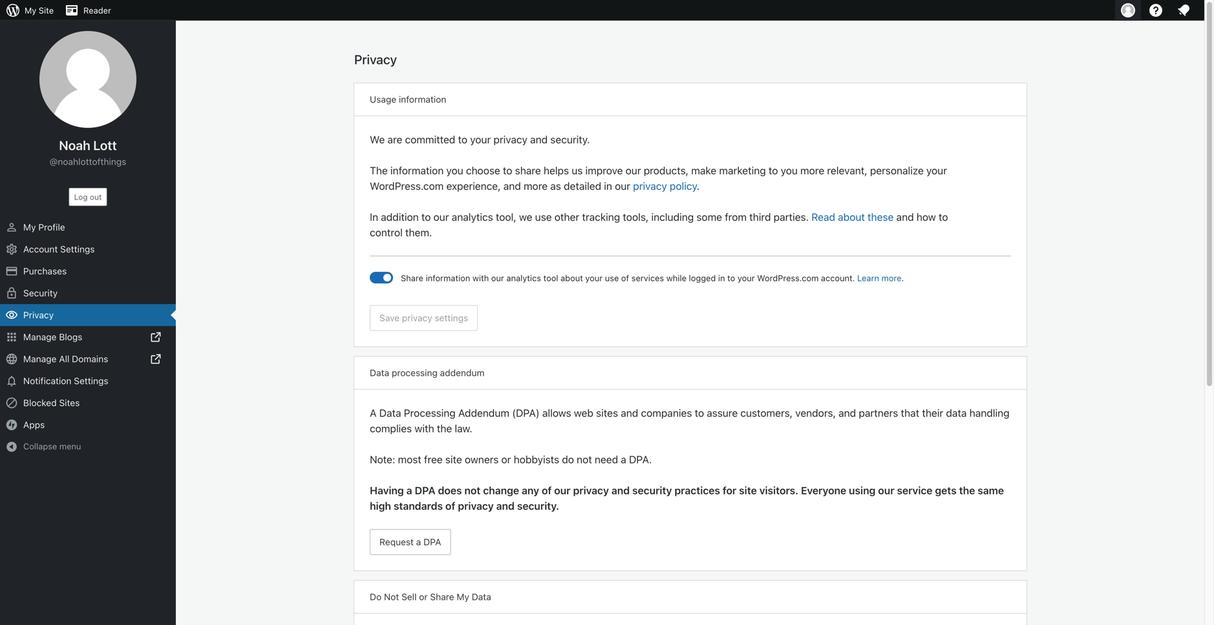 Task type: vqa. For each thing, say whether or not it's contained in the screenshot.
first img from the bottom of the page
no



Task type: describe. For each thing, give the bounding box(es) containing it.
wordpress.com inside "the information you choose to share helps us improve our products, make marketing to you more relevant, personalize your wordpress.com experience, and more as detailed in our"
[[370, 180, 444, 192]]

usage information
[[370, 94, 446, 105]]

settings for account settings
[[60, 244, 95, 255]]

sites
[[596, 407, 618, 420]]

2 vertical spatial information
[[426, 274, 470, 283]]

log out
[[74, 193, 102, 202]]

1 you from the left
[[446, 165, 463, 177]]

privacy inside 'main content'
[[354, 52, 397, 67]]

language image
[[5, 353, 18, 366]]

and down change
[[496, 501, 515, 513]]

note: most free site owners or hobbyists do not need a dpa.
[[370, 454, 652, 466]]

privacy down "products,"
[[633, 180, 667, 192]]

we
[[519, 211, 533, 223]]

and inside and how to control them.
[[897, 211, 914, 223]]

log out button
[[69, 188, 107, 206]]

sites
[[59, 398, 80, 409]]

some
[[697, 211, 722, 223]]

while
[[667, 274, 687, 283]]

notification settings link
[[0, 371, 176, 393]]

1 horizontal spatial or
[[502, 454, 511, 466]]

privacy policy link
[[633, 180, 697, 192]]

request a dpa button
[[370, 530, 451, 556]]

site inside having a dpa does not change any of our privacy and security practices for site visitors. everyone using our service gets the same high standards of privacy and security.
[[739, 485, 757, 497]]

privacy main content
[[354, 51, 1027, 626]]

having
[[370, 485, 404, 497]]

(dpa)
[[512, 407, 540, 420]]

learn
[[858, 274, 879, 283]]

2 vertical spatial data
[[472, 592, 491, 603]]

owners
[[465, 454, 499, 466]]

our right "improve"
[[626, 165, 641, 177]]

my inside privacy 'main content'
[[457, 592, 469, 603]]

security
[[632, 485, 672, 497]]

settings for notification settings
[[74, 376, 108, 387]]

my for my site
[[25, 5, 36, 15]]

our right addition
[[434, 211, 449, 223]]

note:
[[370, 454, 395, 466]]

your inside "the information you choose to share helps us improve our products, make marketing to you more relevant, personalize your wordpress.com experience, and more as detailed in our"
[[927, 165, 947, 177]]

noahlottofthings
[[58, 156, 126, 167]]

0 horizontal spatial .
[[697, 180, 700, 192]]

choose
[[466, 165, 500, 177]]

and how to control them.
[[370, 211, 948, 239]]

other
[[555, 211, 580, 223]]

tracking
[[582, 211, 620, 223]]

@
[[50, 156, 58, 167]]

partners
[[859, 407, 898, 420]]

them.
[[405, 227, 432, 239]]

security
[[23, 288, 58, 299]]

from
[[725, 211, 747, 223]]

data inside a data processing addendum (dpa) allows web sites and companies to assure customers, vendors, and partners that their data handling complies with the law.
[[379, 407, 401, 420]]

save privacy settings
[[380, 313, 468, 324]]

a
[[370, 407, 377, 420]]

addendum
[[458, 407, 510, 420]]

us
[[572, 165, 583, 177]]

in addition to our analytics tool, we use other tracking tools, including some from third parties. read about these
[[370, 211, 894, 223]]

0 vertical spatial about
[[838, 211, 865, 223]]

we
[[370, 134, 385, 146]]

your right logged
[[738, 274, 755, 283]]

tools,
[[623, 211, 649, 223]]

manage all domains link
[[0, 349, 176, 371]]

request a dpa
[[380, 537, 441, 548]]

our left tool
[[491, 274, 504, 283]]

my profile link
[[0, 217, 176, 239]]

0 horizontal spatial of
[[446, 501, 455, 513]]

my profile image
[[1121, 3, 1136, 17]]

products,
[[644, 165, 689, 177]]

high
[[370, 501, 391, 513]]

account settings link
[[0, 239, 176, 261]]

blocked
[[23, 398, 57, 409]]

my site
[[25, 5, 54, 15]]

1 horizontal spatial more
[[801, 165, 825, 177]]

privacy policy .
[[633, 180, 700, 192]]

marketing
[[719, 165, 766, 177]]

to right marketing
[[769, 165, 778, 177]]

1 horizontal spatial .
[[902, 274, 904, 283]]

need
[[595, 454, 618, 466]]

including
[[652, 211, 694, 223]]

dpa for request
[[424, 537, 441, 548]]

not inside having a dpa does not change any of our privacy and security practices for site visitors. everyone using our service gets the same high standards of privacy and security.
[[465, 485, 481, 497]]

to inside and how to control them.
[[939, 211, 948, 223]]

the
[[370, 165, 388, 177]]

share information with our analytics tool about your use of services while logged in to your wordpress.com account. learn more .
[[401, 274, 904, 283]]

account
[[23, 244, 58, 255]]

0 horizontal spatial share
[[401, 274, 424, 283]]

are
[[388, 134, 402, 146]]

help image
[[1148, 3, 1164, 18]]

and inside "the information you choose to share helps us improve our products, make marketing to you more relevant, personalize your wordpress.com experience, and more as detailed in our"
[[504, 180, 521, 192]]

0 vertical spatial security.
[[551, 134, 590, 146]]

apps link
[[0, 415, 176, 436]]

lock image
[[5, 287, 18, 300]]

for
[[723, 485, 737, 497]]

not
[[384, 592, 399, 603]]

manage all domains
[[23, 354, 108, 365]]

and up share
[[530, 134, 548, 146]]

do
[[562, 454, 574, 466]]

to right logged
[[728, 274, 735, 283]]

the information you choose to share helps us improve our products, make marketing to you more relevant, personalize your wordpress.com experience, and more as detailed in our
[[370, 165, 947, 192]]

usage
[[370, 94, 397, 105]]

noah
[[59, 138, 90, 153]]

our right using
[[878, 485, 895, 497]]

0 horizontal spatial or
[[419, 592, 428, 603]]

the inside a data processing addendum (dpa) allows web sites and companies to assure customers, vendors, and partners that their data handling complies with the law.
[[437, 423, 452, 435]]

our down do
[[554, 485, 571, 497]]

notification settings
[[23, 376, 108, 387]]

vendors,
[[796, 407, 836, 420]]

do not sell or share my data
[[370, 592, 491, 603]]

the inside having a dpa does not change any of our privacy and security practices for site visitors. everyone using our service gets the same high standards of privacy and security.
[[959, 485, 975, 497]]

how
[[917, 211, 936, 223]]

share
[[515, 165, 541, 177]]

control
[[370, 227, 403, 239]]

addition
[[381, 211, 419, 223]]

tool
[[544, 274, 558, 283]]

change
[[483, 485, 519, 497]]

detailed
[[564, 180, 601, 192]]

my site link
[[0, 0, 59, 21]]

settings image
[[5, 243, 18, 256]]

data processing addendum
[[370, 368, 485, 379]]



Task type: locate. For each thing, give the bounding box(es) containing it.
privacy inside "button"
[[402, 313, 432, 324]]

1 vertical spatial data
[[379, 407, 401, 420]]

profile
[[38, 222, 65, 233]]

and right "sites"
[[621, 407, 638, 420]]

1 vertical spatial or
[[419, 592, 428, 603]]

allows
[[542, 407, 571, 420]]

more left relevant, at the top of page
[[801, 165, 825, 177]]

blocked sites
[[23, 398, 80, 409]]

any
[[522, 485, 539, 497]]

0 vertical spatial more
[[801, 165, 825, 177]]

1 horizontal spatial wordpress.com
[[757, 274, 819, 283]]

1 vertical spatial settings
[[74, 376, 108, 387]]

dpa right request
[[424, 537, 441, 548]]

1 manage from the top
[[23, 332, 57, 343]]

my right person image at left
[[23, 222, 36, 233]]

a inside button
[[416, 537, 421, 548]]

site right free
[[445, 454, 462, 466]]

1 horizontal spatial you
[[781, 165, 798, 177]]

0 horizontal spatial a
[[407, 485, 412, 497]]

2 horizontal spatial more
[[882, 274, 902, 283]]

committed
[[405, 134, 455, 146]]

request
[[380, 537, 414, 548]]

not
[[577, 454, 592, 466], [465, 485, 481, 497]]

complies
[[370, 423, 412, 435]]

about right tool
[[561, 274, 583, 283]]

my for my profile
[[23, 222, 36, 233]]

0 vertical spatial dpa
[[415, 485, 436, 497]]

0 horizontal spatial not
[[465, 485, 481, 497]]

to up 'them.'
[[422, 211, 431, 223]]

in down "improve"
[[604, 180, 612, 192]]

noah lott image
[[39, 31, 136, 128]]

not right do
[[577, 454, 592, 466]]

manage your notifications image
[[1176, 3, 1192, 18]]

these
[[868, 211, 894, 223]]

credit_card image
[[5, 265, 18, 278]]

dpa up standards
[[415, 485, 436, 497]]

0 vertical spatial site
[[445, 454, 462, 466]]

dpa inside having a dpa does not change any of our privacy and security practices for site visitors. everyone using our service gets the same high standards of privacy and security.
[[415, 485, 436, 497]]

0 vertical spatial in
[[604, 180, 612, 192]]

dpa for having
[[415, 485, 436, 497]]

our down "improve"
[[615, 180, 631, 192]]

a for request
[[416, 537, 421, 548]]

information for privacy
[[399, 94, 446, 105]]

privacy down change
[[458, 501, 494, 513]]

my right sell
[[457, 592, 469, 603]]

in inside "the information you choose to share helps us improve our products, make marketing to you more relevant, personalize your wordpress.com experience, and more as detailed in our"
[[604, 180, 612, 192]]

parties.
[[774, 211, 809, 223]]

1 vertical spatial more
[[524, 180, 548, 192]]

out
[[90, 193, 102, 202]]

with
[[473, 274, 489, 283], [415, 423, 434, 435]]

more right learn
[[882, 274, 902, 283]]

0 vertical spatial a
[[621, 454, 626, 466]]

learn more link
[[858, 274, 902, 283]]

standards
[[394, 501, 443, 513]]

1 horizontal spatial with
[[473, 274, 489, 283]]

2 manage from the top
[[23, 354, 57, 365]]

assure
[[707, 407, 738, 420]]

domains
[[72, 354, 108, 365]]

0 vertical spatial with
[[473, 274, 489, 283]]

0 horizontal spatial more
[[524, 180, 548, 192]]

of right any
[[542, 485, 552, 497]]

a for having
[[407, 485, 412, 497]]

1 vertical spatial not
[[465, 485, 481, 497]]

1 vertical spatial with
[[415, 423, 434, 435]]

1 vertical spatial manage
[[23, 354, 57, 365]]

more
[[801, 165, 825, 177], [524, 180, 548, 192], [882, 274, 902, 283]]

to left assure
[[695, 407, 704, 420]]

1 vertical spatial about
[[561, 274, 583, 283]]

information down committed
[[391, 165, 444, 177]]

and left security
[[612, 485, 630, 497]]

reader link
[[59, 0, 116, 21]]

1 horizontal spatial the
[[959, 485, 975, 497]]

1 horizontal spatial use
[[605, 274, 619, 283]]

or right sell
[[419, 592, 428, 603]]

the right gets at the right bottom of the page
[[959, 485, 975, 497]]

0 vertical spatial manage
[[23, 332, 57, 343]]

settings
[[435, 313, 468, 324]]

your up choose
[[470, 134, 491, 146]]

service
[[897, 485, 933, 497]]

same
[[978, 485, 1004, 497]]

analytics
[[452, 211, 493, 223], [507, 274, 541, 283]]

0 horizontal spatial privacy
[[23, 310, 54, 321]]

security. up us
[[551, 134, 590, 146]]

1 horizontal spatial about
[[838, 211, 865, 223]]

1 vertical spatial site
[[739, 485, 757, 497]]

law.
[[455, 423, 472, 435]]

free
[[424, 454, 443, 466]]

everyone
[[801, 485, 847, 497]]

. right learn
[[902, 274, 904, 283]]

companies
[[641, 407, 692, 420]]

data
[[370, 368, 389, 379], [379, 407, 401, 420], [472, 592, 491, 603]]

notifications image
[[5, 375, 18, 388]]

0 vertical spatial not
[[577, 454, 592, 466]]

make
[[691, 165, 717, 177]]

manage for manage blogs
[[23, 332, 57, 343]]

2 you from the left
[[781, 165, 798, 177]]

1 vertical spatial my
[[23, 222, 36, 233]]

most
[[398, 454, 421, 466]]

personalize
[[870, 165, 924, 177]]

to inside a data processing addendum (dpa) allows web sites and companies to assure customers, vendors, and partners that their data handling complies with the law.
[[695, 407, 704, 420]]

menu
[[59, 442, 81, 452]]

you up parties. at right
[[781, 165, 798, 177]]

to right committed
[[458, 134, 468, 146]]

manage right apps image
[[23, 332, 57, 343]]

of left services
[[621, 274, 629, 283]]

my left site
[[25, 5, 36, 15]]

group
[[370, 132, 1011, 293]]

2 vertical spatial my
[[457, 592, 469, 603]]

a up standards
[[407, 485, 412, 497]]

1 horizontal spatial share
[[430, 592, 454, 603]]

0 horizontal spatial use
[[535, 211, 552, 223]]

customers,
[[741, 407, 793, 420]]

0 horizontal spatial in
[[604, 180, 612, 192]]

0 horizontal spatial you
[[446, 165, 463, 177]]

blogs
[[59, 332, 82, 343]]

1 vertical spatial .
[[902, 274, 904, 283]]

privacy right save
[[402, 313, 432, 324]]

and left "how"
[[897, 211, 914, 223]]

or right owners
[[502, 454, 511, 466]]

1 vertical spatial wordpress.com
[[757, 274, 819, 283]]

0 horizontal spatial site
[[445, 454, 462, 466]]

analytics for tool,
[[452, 211, 493, 223]]

a inside having a dpa does not change any of our privacy and security practices for site visitors. everyone using our service gets the same high standards of privacy and security.
[[407, 485, 412, 497]]

a data processing addendum (dpa) allows web sites and companies to assure customers, vendors, and partners that their data handling complies with the law.
[[370, 407, 1010, 435]]

0 vertical spatial or
[[502, 454, 511, 466]]

using
[[849, 485, 876, 497]]

my profile
[[23, 222, 65, 233]]

privacy link
[[0, 305, 176, 327]]

helps
[[544, 165, 569, 177]]

save
[[380, 313, 400, 324]]

reader
[[83, 5, 111, 15]]

0 horizontal spatial the
[[437, 423, 452, 435]]

share right sell
[[430, 592, 454, 603]]

security. inside having a dpa does not change any of our privacy and security practices for site visitors. everyone using our service gets the same high standards of privacy and security.
[[517, 501, 559, 513]]

privacy down the need at the bottom of the page
[[573, 485, 609, 497]]

share up save privacy settings
[[401, 274, 424, 283]]

0 vertical spatial share
[[401, 274, 424, 283]]

0 vertical spatial use
[[535, 211, 552, 223]]

use
[[535, 211, 552, 223], [605, 274, 619, 283]]

0 vertical spatial privacy
[[354, 52, 397, 67]]

1 horizontal spatial analytics
[[507, 274, 541, 283]]

2 horizontal spatial a
[[621, 454, 626, 466]]

a right request
[[416, 537, 421, 548]]

apps
[[23, 420, 45, 431]]

0 horizontal spatial with
[[415, 423, 434, 435]]

about right read
[[838, 211, 865, 223]]

noah lott @ noahlottofthings
[[50, 138, 126, 167]]

wordpress.com up addition
[[370, 180, 444, 192]]

services
[[632, 274, 664, 283]]

site right for
[[739, 485, 757, 497]]

0 vertical spatial .
[[697, 180, 700, 192]]

logged
[[689, 274, 716, 283]]

2 horizontal spatial of
[[621, 274, 629, 283]]

1 vertical spatial analytics
[[507, 274, 541, 283]]

1 horizontal spatial a
[[416, 537, 421, 548]]

privacy up share
[[494, 134, 528, 146]]

1 horizontal spatial privacy
[[354, 52, 397, 67]]

analytics left tool
[[507, 274, 541, 283]]

manage up notification
[[23, 354, 57, 365]]

person image
[[5, 221, 18, 234]]

you up experience, at the top
[[446, 165, 463, 177]]

privacy down 'security'
[[23, 310, 54, 321]]

security. down any
[[517, 501, 559, 513]]

and left "partners"
[[839, 407, 856, 420]]

1 vertical spatial information
[[391, 165, 444, 177]]

settings
[[60, 244, 95, 255], [74, 376, 108, 387]]

0 vertical spatial the
[[437, 423, 452, 435]]

with inside a data processing addendum (dpa) allows web sites and companies to assure customers, vendors, and partners that their data handling complies with the law.
[[415, 423, 434, 435]]

. down "make"
[[697, 180, 700, 192]]

our
[[626, 165, 641, 177], [615, 180, 631, 192], [434, 211, 449, 223], [491, 274, 504, 283], [554, 485, 571, 497], [878, 485, 895, 497]]

0 vertical spatial my
[[25, 5, 36, 15]]

1 vertical spatial a
[[407, 485, 412, 497]]

0 vertical spatial of
[[621, 274, 629, 283]]

privacy
[[354, 52, 397, 67], [23, 310, 54, 321]]

data
[[946, 407, 967, 420]]

2 vertical spatial more
[[882, 274, 902, 283]]

settings down the my profile link
[[60, 244, 95, 255]]

1 vertical spatial dpa
[[424, 537, 441, 548]]

to right "how"
[[939, 211, 948, 223]]

manage for manage all domains
[[23, 354, 57, 365]]

processing
[[404, 407, 456, 420]]

wordpress.com left account.
[[757, 274, 819, 283]]

collapse menu link
[[0, 436, 176, 458]]

1 horizontal spatial of
[[542, 485, 552, 497]]

in right logged
[[718, 274, 725, 283]]

apps image
[[5, 331, 18, 344]]

0 vertical spatial settings
[[60, 244, 95, 255]]

1 vertical spatial security.
[[517, 501, 559, 513]]

visibility image
[[5, 309, 18, 322]]

and down share
[[504, 180, 521, 192]]

purchases
[[23, 266, 67, 277]]

0 vertical spatial analytics
[[452, 211, 493, 223]]

wordpress.com
[[370, 180, 444, 192], [757, 274, 819, 283]]

collapse
[[23, 442, 57, 452]]

your right tool
[[586, 274, 603, 283]]

processing
[[392, 368, 438, 379]]

information right usage
[[399, 94, 446, 105]]

analytics for tool
[[507, 274, 541, 283]]

0 horizontal spatial about
[[561, 274, 583, 283]]

information inside "the information you choose to share helps us improve our products, make marketing to you more relevant, personalize your wordpress.com experience, and more as detailed in our"
[[391, 165, 444, 177]]

dpa inside button
[[424, 537, 441, 548]]

to
[[458, 134, 468, 146], [503, 165, 512, 177], [769, 165, 778, 177], [422, 211, 431, 223], [939, 211, 948, 223], [728, 274, 735, 283], [695, 407, 704, 420]]

settings down the domains
[[74, 376, 108, 387]]

0 vertical spatial wordpress.com
[[370, 180, 444, 192]]

having a dpa does not change any of our privacy and security practices for site visitors. everyone using our service gets the same high standards of privacy and security.
[[370, 485, 1004, 513]]

security link
[[0, 283, 176, 305]]

hobbyists
[[514, 454, 559, 466]]

a left dpa.
[[621, 454, 626, 466]]

1 vertical spatial of
[[542, 485, 552, 497]]

information for we are committed to your privacy and security.
[[391, 165, 444, 177]]

1 horizontal spatial site
[[739, 485, 757, 497]]

2 vertical spatial of
[[446, 501, 455, 513]]

the left law.
[[437, 423, 452, 435]]

use left services
[[605, 274, 619, 283]]

about
[[838, 211, 865, 223], [561, 274, 583, 283]]

share
[[401, 274, 424, 283], [430, 592, 454, 603]]

purchases link
[[0, 261, 176, 283]]

their
[[922, 407, 944, 420]]

to left share
[[503, 165, 512, 177]]

group inside privacy 'main content'
[[370, 132, 1011, 293]]

dpa.
[[629, 454, 652, 466]]

0 horizontal spatial analytics
[[452, 211, 493, 223]]

account settings
[[23, 244, 95, 255]]

read
[[812, 211, 835, 223]]

1 vertical spatial privacy
[[23, 310, 54, 321]]

not right does
[[465, 485, 481, 497]]

use right we
[[535, 211, 552, 223]]

analytics down experience, at the top
[[452, 211, 493, 223]]

2 vertical spatial a
[[416, 537, 421, 548]]

1 vertical spatial share
[[430, 592, 454, 603]]

0 horizontal spatial wordpress.com
[[370, 180, 444, 192]]

block image
[[5, 397, 18, 410]]

more down share
[[524, 180, 548, 192]]

1 vertical spatial in
[[718, 274, 725, 283]]

manage blogs link
[[0, 327, 176, 349]]

0 vertical spatial data
[[370, 368, 389, 379]]

a
[[621, 454, 626, 466], [407, 485, 412, 497], [416, 537, 421, 548]]

of down does
[[446, 501, 455, 513]]

1 vertical spatial the
[[959, 485, 975, 497]]

do
[[370, 592, 382, 603]]

does
[[438, 485, 462, 497]]

1 vertical spatial use
[[605, 274, 619, 283]]

your right personalize
[[927, 165, 947, 177]]

privacy up usage
[[354, 52, 397, 67]]

group containing we are committed to your privacy and security.
[[370, 132, 1011, 293]]

manage
[[23, 332, 57, 343], [23, 354, 57, 365]]

1 horizontal spatial in
[[718, 274, 725, 283]]

0 vertical spatial information
[[399, 94, 446, 105]]

information up settings
[[426, 274, 470, 283]]

all
[[59, 354, 69, 365]]

1 horizontal spatial not
[[577, 454, 592, 466]]

tool,
[[496, 211, 517, 223]]



